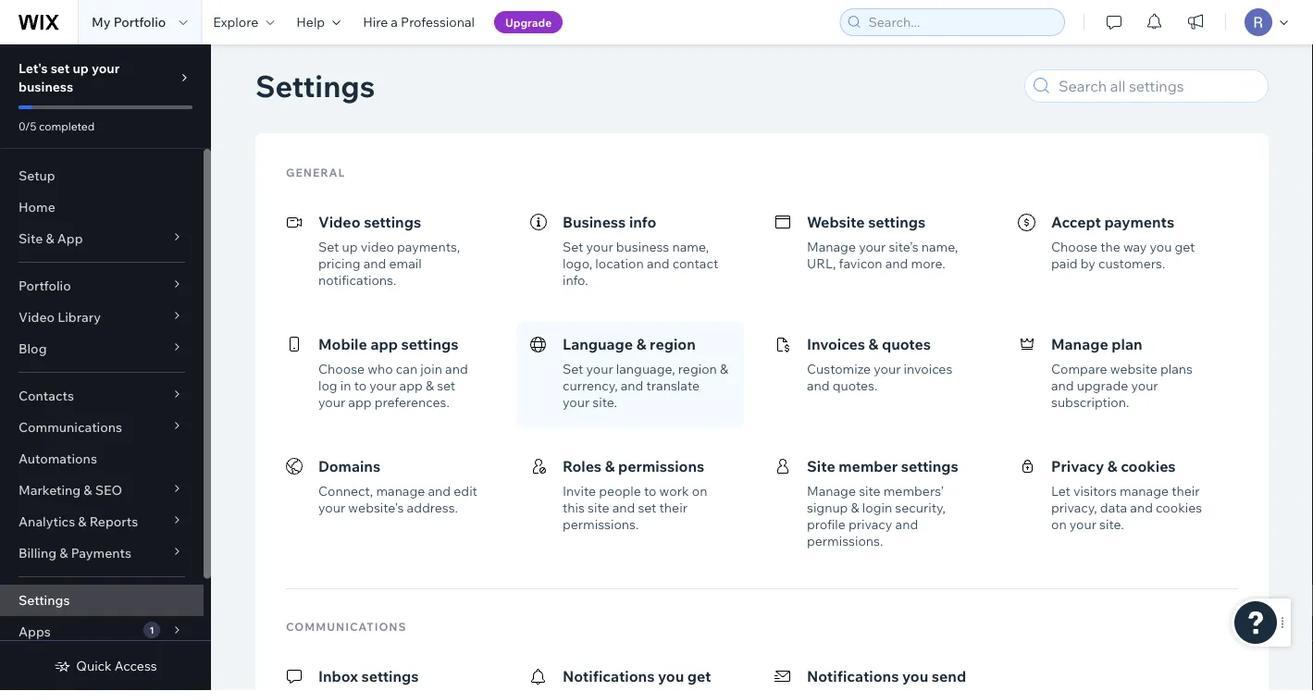 Task type: vqa. For each thing, say whether or not it's contained in the screenshot.


Task type: locate. For each thing, give the bounding box(es) containing it.
& for quotes
[[869, 335, 879, 354]]

& inside billing & payments popup button
[[60, 545, 68, 561]]

Search... field
[[863, 9, 1059, 35]]

1 vertical spatial set
[[437, 378, 456, 394]]

& for app
[[46, 231, 54, 247]]

notifications inside notifications you send button
[[807, 667, 899, 686]]

business down info
[[616, 239, 670, 255]]

0 horizontal spatial portfolio
[[19, 278, 71, 294]]

0 horizontal spatial site
[[588, 500, 610, 516]]

my portfolio
[[92, 14, 166, 30]]

on right 'work'
[[692, 483, 708, 499]]

portfolio button
[[0, 270, 204, 302]]

& inside site & app popup button
[[46, 231, 54, 247]]

1 vertical spatial site
[[588, 500, 610, 516]]

settings inside the website settings manage your site's name, url, favicon and more.
[[869, 213, 926, 231]]

your down the connect,
[[318, 500, 345, 516]]

1 horizontal spatial to
[[644, 483, 657, 499]]

video for settings
[[318, 213, 361, 231]]

& up language,
[[637, 335, 647, 354]]

communications up inbox
[[286, 620, 407, 634]]

settings up members'
[[902, 457, 959, 476]]

0 horizontal spatial get
[[688, 667, 711, 686]]

your up favicon
[[859, 239, 886, 255]]

region up language,
[[650, 335, 696, 354]]

automations link
[[0, 443, 204, 475]]

region up translate
[[678, 361, 717, 377]]

1 vertical spatial app
[[400, 378, 423, 394]]

& inside marketing & seo dropdown button
[[84, 482, 92, 499]]

compare
[[1052, 361, 1108, 377]]

business for info
[[616, 239, 670, 255]]

your down website
[[1132, 378, 1159, 394]]

notifications you get button
[[517, 655, 772, 692]]

1 vertical spatial to
[[644, 483, 657, 499]]

blog
[[19, 341, 47, 357]]

0 vertical spatial site
[[19, 231, 43, 247]]

0 horizontal spatial business
[[19, 79, 73, 95]]

2 notifications from the left
[[807, 667, 899, 686]]

0 horizontal spatial permissions.
[[563, 517, 639, 533]]

1 vertical spatial choose
[[318, 361, 365, 377]]

settings up apps
[[19, 593, 70, 609]]

& for payments
[[60, 545, 68, 561]]

up right let's
[[73, 60, 89, 76]]

and right join
[[445, 361, 468, 377]]

permissions. inside site member settings manage site members' signup & login security, profile privacy and permissions.
[[807, 533, 884, 549]]

name, up more.
[[922, 239, 959, 255]]

0 horizontal spatial to
[[354, 378, 367, 394]]

1 horizontal spatial set
[[437, 378, 456, 394]]

to
[[354, 378, 367, 394], [644, 483, 657, 499]]

your down "business"
[[586, 239, 613, 255]]

1 vertical spatial site
[[807, 457, 836, 476]]

quick access button
[[54, 658, 157, 675]]

settings up the site's
[[869, 213, 926, 231]]

2 vertical spatial manage
[[807, 483, 856, 499]]

your inside manage plan compare website plans and upgrade your subscription.
[[1132, 378, 1159, 394]]

Search all settings field
[[1054, 70, 1263, 102]]

you for notifications you get
[[658, 667, 684, 686]]

app up preferences. at the left of the page
[[400, 378, 423, 394]]

manage up signup
[[807, 483, 856, 499]]

1 horizontal spatial choose
[[1052, 239, 1098, 255]]

1 vertical spatial communications
[[286, 620, 407, 634]]

settings inside mobile app settings choose who can join and log in to your app & set your app preferences.
[[401, 335, 459, 354]]

explore
[[213, 14, 259, 30]]

you
[[1150, 239, 1172, 255], [658, 667, 684, 686], [903, 667, 929, 686]]

site inside popup button
[[19, 231, 43, 247]]

site up signup
[[807, 457, 836, 476]]

1 horizontal spatial settings
[[256, 67, 375, 105]]

0 vertical spatial permissions.
[[563, 517, 639, 533]]

settings inside video settings set up video payments, pricing and email notifications.
[[364, 213, 421, 231]]

& for permissions
[[605, 457, 615, 476]]

notifications you get
[[563, 667, 711, 686]]

marketing & seo button
[[0, 475, 204, 506]]

automations
[[19, 451, 97, 467]]

business info set your business name, logo, location and contact info.
[[563, 213, 719, 288]]

name, inside business info set your business name, logo, location and contact info.
[[672, 239, 709, 255]]

up inside let's set up your business
[[73, 60, 89, 76]]

1 notifications from the left
[[563, 667, 655, 686]]

to right in
[[354, 378, 367, 394]]

0 vertical spatial up
[[73, 60, 89, 76]]

email
[[389, 256, 422, 272]]

and down security,
[[896, 517, 919, 533]]

your inside the website settings manage your site's name, url, favicon and more.
[[859, 239, 886, 255]]

communications up automations
[[19, 419, 122, 436]]

blog button
[[0, 333, 204, 365]]

portfolio up video library
[[19, 278, 71, 294]]

url,
[[807, 256, 836, 272]]

1 vertical spatial portfolio
[[19, 278, 71, 294]]

permissions. inside roles & permissions invite people to work on this site and set their permissions.
[[563, 517, 639, 533]]

quotes.
[[833, 378, 878, 394]]

on
[[692, 483, 708, 499], [1052, 517, 1067, 533]]

0 horizontal spatial notifications
[[563, 667, 655, 686]]

1 vertical spatial up
[[342, 239, 358, 255]]

manage inside the website settings manage your site's name, url, favicon and more.
[[807, 239, 856, 255]]

your inside privacy & cookies let visitors manage their privacy, data and cookies on your site.
[[1070, 517, 1097, 533]]

business inside business info set your business name, logo, location and contact info.
[[616, 239, 670, 255]]

& right language,
[[720, 361, 729, 377]]

site down home
[[19, 231, 43, 247]]

1 horizontal spatial business
[[616, 239, 670, 255]]

accept payments choose the way you get paid by customers.
[[1052, 213, 1196, 272]]

invoices
[[904, 361, 953, 377]]

0 vertical spatial their
[[1172, 483, 1200, 499]]

permissions. down this
[[563, 517, 639, 533]]

0/5
[[19, 119, 36, 133]]

0 vertical spatial app
[[371, 335, 398, 354]]

app up who
[[371, 335, 398, 354]]

and down language,
[[621, 378, 644, 394]]

profile
[[807, 517, 846, 533]]

settings for inbox
[[362, 667, 419, 686]]

site inside site member settings manage site members' signup & login security, profile privacy and permissions.
[[807, 457, 836, 476]]

up inside video settings set up video payments, pricing and email notifications.
[[342, 239, 358, 255]]

help button
[[285, 0, 352, 44]]

payments,
[[397, 239, 460, 255]]

set down join
[[437, 378, 456, 394]]

language & region set your language, region & currency, and translate your site.
[[563, 335, 729, 411]]

permissions. down the profile
[[807, 533, 884, 549]]

on down privacy,
[[1052, 517, 1067, 533]]

0 horizontal spatial site
[[19, 231, 43, 247]]

video inside video settings set up video payments, pricing and email notifications.
[[318, 213, 361, 231]]

& inside site member settings manage site members' signup & login security, profile privacy and permissions.
[[851, 500, 860, 516]]

0 horizontal spatial manage
[[376, 483, 425, 499]]

your down "my"
[[92, 60, 120, 76]]

their inside privacy & cookies let visitors manage their privacy, data and cookies on your site.
[[1172, 483, 1200, 499]]

and inside video settings set up video payments, pricing and email notifications.
[[364, 256, 386, 272]]

1 horizontal spatial up
[[342, 239, 358, 255]]

you inside "button"
[[658, 667, 684, 686]]

1 horizontal spatial portfolio
[[114, 14, 166, 30]]

name, up contact at right
[[672, 239, 709, 255]]

you inside button
[[903, 667, 929, 686]]

sidebar element
[[0, 44, 211, 692]]

0 vertical spatial portfolio
[[114, 14, 166, 30]]

set
[[51, 60, 70, 76], [437, 378, 456, 394], [638, 500, 657, 516]]

and down the site's
[[886, 256, 909, 272]]

notifications.
[[318, 272, 397, 288]]

2 manage from the left
[[1120, 483, 1169, 499]]

1 manage from the left
[[376, 483, 425, 499]]

& left login
[[851, 500, 860, 516]]

notifications
[[563, 667, 655, 686], [807, 667, 899, 686]]

2 name, from the left
[[922, 239, 959, 255]]

name, for settings
[[922, 239, 959, 255]]

1 horizontal spatial name,
[[922, 239, 959, 255]]

1 vertical spatial settings
[[19, 593, 70, 609]]

name, inside the website settings manage your site's name, url, favicon and more.
[[922, 239, 959, 255]]

settings link
[[0, 585, 204, 617]]

setup link
[[0, 160, 204, 192]]

manage up website's
[[376, 483, 425, 499]]

settings down help button
[[256, 67, 375, 105]]

manage up "compare"
[[1052, 335, 1109, 354]]

quotes
[[882, 335, 931, 354]]

site. down currency,
[[593, 394, 617, 411]]

0 vertical spatial to
[[354, 378, 367, 394]]

0 horizontal spatial you
[[658, 667, 684, 686]]

manage up url,
[[807, 239, 856, 255]]

1 horizontal spatial communications
[[286, 620, 407, 634]]

video up blog
[[19, 309, 55, 325]]

and up address.
[[428, 483, 451, 499]]

1 name, from the left
[[672, 239, 709, 255]]

language
[[563, 335, 633, 354]]

notifications you send
[[807, 667, 967, 686]]

marketing
[[19, 482, 81, 499]]

contact
[[673, 256, 719, 272]]

& inside invoices & quotes customize your invoices and quotes.
[[869, 335, 879, 354]]

to inside mobile app settings choose who can join and log in to your app & set your app preferences.
[[354, 378, 367, 394]]

0 vertical spatial set
[[51, 60, 70, 76]]

0 vertical spatial business
[[19, 79, 73, 95]]

settings right inbox
[[362, 667, 419, 686]]

quick access
[[76, 658, 157, 674]]

your down who
[[370, 378, 397, 394]]

communications
[[19, 419, 122, 436], [286, 620, 407, 634]]

set inside business info set your business name, logo, location and contact info.
[[563, 239, 584, 255]]

analytics
[[19, 514, 75, 530]]

their right "visitors"
[[1172, 483, 1200, 499]]

site up login
[[859, 483, 881, 499]]

and inside mobile app settings choose who can join and log in to your app & set your app preferences.
[[445, 361, 468, 377]]

0 horizontal spatial settings
[[19, 593, 70, 609]]

subscription.
[[1052, 394, 1130, 411]]

settings inside button
[[362, 667, 419, 686]]

1 horizontal spatial their
[[1172, 483, 1200, 499]]

1 horizontal spatial you
[[903, 667, 929, 686]]

and inside the website settings manage your site's name, url, favicon and more.
[[886, 256, 909, 272]]

video
[[318, 213, 361, 231], [19, 309, 55, 325]]

& inside privacy & cookies let visitors manage their privacy, data and cookies on your site.
[[1108, 457, 1118, 476]]

pricing
[[318, 256, 361, 272]]

& left reports at the left of the page
[[78, 514, 87, 530]]

1 vertical spatial permissions.
[[807, 533, 884, 549]]

permissions.
[[563, 517, 639, 533], [807, 533, 884, 549]]

cookies right "data"
[[1156, 500, 1203, 516]]

0 horizontal spatial video
[[19, 309, 55, 325]]

&
[[46, 231, 54, 247], [637, 335, 647, 354], [869, 335, 879, 354], [720, 361, 729, 377], [426, 378, 434, 394], [605, 457, 615, 476], [1108, 457, 1118, 476], [84, 482, 92, 499], [851, 500, 860, 516], [78, 514, 87, 530], [60, 545, 68, 561]]

portfolio
[[114, 14, 166, 30], [19, 278, 71, 294]]

site inside site member settings manage site members' signup & login security, profile privacy and permissions.
[[859, 483, 881, 499]]

set
[[318, 239, 339, 255], [563, 239, 584, 255], [563, 361, 584, 377]]

permissions
[[618, 457, 705, 476]]

to left 'work'
[[644, 483, 657, 499]]

site
[[19, 231, 43, 247], [807, 457, 836, 476]]

cookies up "data"
[[1121, 457, 1176, 476]]

and right "data"
[[1131, 500, 1153, 516]]

your down quotes
[[874, 361, 901, 377]]

1 vertical spatial manage
[[1052, 335, 1109, 354]]

plan
[[1112, 335, 1143, 354]]

site right this
[[588, 500, 610, 516]]

customers.
[[1099, 256, 1166, 272]]

0 vertical spatial site
[[859, 483, 881, 499]]

and down "compare"
[[1052, 378, 1075, 394]]

and down customize
[[807, 378, 830, 394]]

video settings set up video payments, pricing and email notifications.
[[318, 213, 460, 288]]

0 horizontal spatial their
[[660, 500, 688, 516]]

video inside popup button
[[19, 309, 55, 325]]

0 horizontal spatial name,
[[672, 239, 709, 255]]

set down people
[[638, 500, 657, 516]]

notifications inside 'notifications you get' "button"
[[563, 667, 655, 686]]

manage up "data"
[[1120, 483, 1169, 499]]

send
[[932, 667, 967, 686]]

2 vertical spatial set
[[638, 500, 657, 516]]

up
[[73, 60, 89, 76], [342, 239, 358, 255]]

1 vertical spatial on
[[1052, 517, 1067, 533]]

business down let's
[[19, 79, 73, 95]]

0 vertical spatial choose
[[1052, 239, 1098, 255]]

you inside accept payments choose the way you get paid by customers.
[[1150, 239, 1172, 255]]

2 horizontal spatial set
[[638, 500, 657, 516]]

website
[[1111, 361, 1158, 377]]

0 horizontal spatial communications
[[19, 419, 122, 436]]

0 vertical spatial on
[[692, 483, 708, 499]]

1 horizontal spatial manage
[[1120, 483, 1169, 499]]

and left contact at right
[[647, 256, 670, 272]]

& right billing
[[60, 545, 68, 561]]

analytics & reports
[[19, 514, 138, 530]]

professional
[[401, 14, 475, 30]]

0 horizontal spatial up
[[73, 60, 89, 76]]

2 horizontal spatial you
[[1150, 239, 1172, 255]]

and inside roles & permissions invite people to work on this site and set their permissions.
[[613, 500, 635, 516]]

site & app
[[19, 231, 83, 247]]

the
[[1101, 239, 1121, 255]]

1
[[149, 624, 154, 636]]

settings up join
[[401, 335, 459, 354]]

app
[[371, 335, 398, 354], [400, 378, 423, 394], [348, 394, 372, 411]]

up up pricing
[[342, 239, 358, 255]]

set up logo,
[[563, 239, 584, 255]]

1 horizontal spatial site
[[807, 457, 836, 476]]

domains
[[318, 457, 381, 476]]

1 horizontal spatial on
[[1052, 517, 1067, 533]]

inbox settings button
[[272, 655, 528, 692]]

1 horizontal spatial get
[[1175, 239, 1196, 255]]

business inside let's set up your business
[[19, 79, 73, 95]]

& up "visitors"
[[1108, 457, 1118, 476]]

& down join
[[426, 378, 434, 394]]

1 vertical spatial site.
[[1100, 517, 1125, 533]]

to inside roles & permissions invite people to work on this site and set their permissions.
[[644, 483, 657, 499]]

their down 'work'
[[660, 500, 688, 516]]

1 horizontal spatial site.
[[1100, 517, 1125, 533]]

on inside privacy & cookies let visitors manage their privacy, data and cookies on your site.
[[1052, 517, 1067, 533]]

0 vertical spatial manage
[[807, 239, 856, 255]]

0 horizontal spatial site.
[[593, 394, 617, 411]]

0 horizontal spatial choose
[[318, 361, 365, 377]]

0 vertical spatial site.
[[593, 394, 617, 411]]

communications-section element
[[272, 638, 1253, 692]]

and inside 'language & region set your language, region & currency, and translate your site.'
[[621, 378, 644, 394]]

1 horizontal spatial permissions.
[[807, 533, 884, 549]]

and
[[364, 256, 386, 272], [647, 256, 670, 272], [886, 256, 909, 272], [445, 361, 468, 377], [621, 378, 644, 394], [807, 378, 830, 394], [1052, 378, 1075, 394], [428, 483, 451, 499], [613, 500, 635, 516], [1131, 500, 1153, 516], [896, 517, 919, 533]]

choose up paid
[[1052, 239, 1098, 255]]

1 horizontal spatial video
[[318, 213, 361, 231]]

& for cookies
[[1108, 457, 1118, 476]]

and down people
[[613, 500, 635, 516]]

0 horizontal spatial on
[[692, 483, 708, 499]]

0 horizontal spatial set
[[51, 60, 70, 76]]

your down privacy,
[[1070, 517, 1097, 533]]

let
[[1052, 483, 1071, 499]]

& for reports
[[78, 514, 87, 530]]

mobile
[[318, 335, 367, 354]]

1 horizontal spatial notifications
[[807, 667, 899, 686]]

settings inside site member settings manage site members' signup & login security, profile privacy and permissions.
[[902, 457, 959, 476]]

way
[[1124, 239, 1147, 255]]

set up pricing
[[318, 239, 339, 255]]

let's
[[19, 60, 48, 76]]

1 vertical spatial business
[[616, 239, 670, 255]]

choose up in
[[318, 361, 365, 377]]

0 vertical spatial communications
[[19, 419, 122, 436]]

1 vertical spatial get
[[688, 667, 711, 686]]

set right let's
[[51, 60, 70, 76]]

invoices
[[807, 335, 866, 354]]

settings up the video
[[364, 213, 421, 231]]

and down the video
[[364, 256, 386, 272]]

1 horizontal spatial site
[[859, 483, 881, 499]]

1 vertical spatial their
[[660, 500, 688, 516]]

video for library
[[19, 309, 55, 325]]

0 vertical spatial video
[[318, 213, 361, 231]]

video up pricing
[[318, 213, 361, 231]]

app down in
[[348, 394, 372, 411]]

& inside roles & permissions invite people to work on this site and set their permissions.
[[605, 457, 615, 476]]

& inside 'analytics & reports' popup button
[[78, 514, 87, 530]]

portfolio right "my"
[[114, 14, 166, 30]]

& left app
[[46, 231, 54, 247]]

& left seo
[[84, 482, 92, 499]]

set inside video settings set up video payments, pricing and email notifications.
[[318, 239, 339, 255]]

& left quotes
[[869, 335, 879, 354]]

payments
[[1105, 213, 1175, 231]]

1 vertical spatial video
[[19, 309, 55, 325]]

0 vertical spatial get
[[1175, 239, 1196, 255]]

& up people
[[605, 457, 615, 476]]

signup
[[807, 500, 848, 516]]

set up currency,
[[563, 361, 584, 377]]

site. down "data"
[[1100, 517, 1125, 533]]



Task type: describe. For each thing, give the bounding box(es) containing it.
location
[[596, 256, 644, 272]]

and inside invoices & quotes customize your invoices and quotes.
[[807, 378, 830, 394]]

2 vertical spatial app
[[348, 394, 372, 411]]

billing
[[19, 545, 57, 561]]

contacts
[[19, 388, 74, 404]]

completed
[[39, 119, 95, 133]]

currency,
[[563, 378, 618, 394]]

quick
[[76, 658, 112, 674]]

set inside mobile app settings choose who can join and log in to your app & set your app preferences.
[[437, 378, 456, 394]]

upgrade
[[1077, 378, 1129, 394]]

invoices & quotes customize your invoices and quotes.
[[807, 335, 953, 394]]

you for notifications you send
[[903, 667, 929, 686]]

communications button
[[0, 412, 204, 443]]

home
[[19, 199, 55, 215]]

0 vertical spatial cookies
[[1121, 457, 1176, 476]]

name, for info
[[672, 239, 709, 255]]

home link
[[0, 192, 204, 223]]

your inside domains connect, manage and edit your website's address.
[[318, 500, 345, 516]]

your inside invoices & quotes customize your invoices and quotes.
[[874, 361, 901, 377]]

business
[[563, 213, 626, 231]]

privacy,
[[1052, 500, 1098, 516]]

site & app button
[[0, 223, 204, 255]]

hire a professional
[[363, 14, 475, 30]]

inbox settings
[[318, 667, 419, 686]]

general-section element
[[272, 183, 1261, 567]]

and inside site member settings manage site members' signup & login security, profile privacy and permissions.
[[896, 517, 919, 533]]

customize
[[807, 361, 871, 377]]

settings for video
[[364, 213, 421, 231]]

& for seo
[[84, 482, 92, 499]]

accept
[[1052, 213, 1102, 231]]

manage inside domains connect, manage and edit your website's address.
[[376, 483, 425, 499]]

upgrade button
[[494, 11, 563, 33]]

favicon
[[839, 256, 883, 272]]

a
[[391, 14, 398, 30]]

translate
[[647, 378, 700, 394]]

permissions. for &
[[563, 517, 639, 533]]

manage inside privacy & cookies let visitors manage their privacy, data and cookies on your site.
[[1120, 483, 1169, 499]]

marketing & seo
[[19, 482, 122, 499]]

business for set
[[19, 79, 73, 95]]

in
[[341, 378, 351, 394]]

this
[[563, 500, 585, 516]]

visitors
[[1074, 483, 1117, 499]]

paid
[[1052, 256, 1078, 272]]

settings inside sidebar element
[[19, 593, 70, 609]]

video library
[[19, 309, 101, 325]]

video
[[361, 239, 394, 255]]

your inside business info set your business name, logo, location and contact info.
[[586, 239, 613, 255]]

and inside domains connect, manage and edit your website's address.
[[428, 483, 451, 499]]

access
[[115, 658, 157, 674]]

seo
[[95, 482, 122, 499]]

get inside 'notifications you get' "button"
[[688, 667, 711, 686]]

manage plan compare website plans and upgrade your subscription.
[[1052, 335, 1193, 411]]

language,
[[616, 361, 676, 377]]

set inside 'language & region set your language, region & currency, and translate your site.'
[[563, 361, 584, 377]]

who
[[368, 361, 393, 377]]

site member settings manage site members' signup & login security, profile privacy and permissions.
[[807, 457, 959, 549]]

website
[[807, 213, 865, 231]]

manage inside manage plan compare website plans and upgrade your subscription.
[[1052, 335, 1109, 354]]

join
[[421, 361, 442, 377]]

and inside business info set your business name, logo, location and contact info.
[[647, 256, 670, 272]]

by
[[1081, 256, 1096, 272]]

privacy
[[849, 517, 893, 533]]

billing & payments button
[[0, 538, 204, 569]]

contacts button
[[0, 380, 204, 412]]

billing & payments
[[19, 545, 131, 561]]

notifications for notifications you get
[[563, 667, 655, 686]]

& inside mobile app settings choose who can join and log in to your app & set your app preferences.
[[426, 378, 434, 394]]

notifications you send button
[[761, 655, 1017, 692]]

roles & permissions invite people to work on this site and set their permissions.
[[563, 457, 708, 533]]

preferences.
[[375, 394, 450, 411]]

choose inside mobile app settings choose who can join and log in to your app & set your app preferences.
[[318, 361, 365, 377]]

can
[[396, 361, 418, 377]]

0 vertical spatial settings
[[256, 67, 375, 105]]

communications inside popup button
[[19, 419, 122, 436]]

set for business info
[[563, 239, 584, 255]]

site for &
[[19, 231, 43, 247]]

site. inside 'language & region set your language, region & currency, and translate your site.'
[[593, 394, 617, 411]]

info.
[[563, 272, 588, 288]]

1 vertical spatial region
[[678, 361, 717, 377]]

& for region
[[637, 335, 647, 354]]

let's set up your business
[[19, 60, 120, 95]]

members'
[[884, 483, 944, 499]]

invite
[[563, 483, 596, 499]]

hire a professional link
[[352, 0, 486, 44]]

analytics & reports button
[[0, 506, 204, 538]]

permissions. for member
[[807, 533, 884, 549]]

notifications for notifications you send
[[807, 667, 899, 686]]

upgrade
[[505, 15, 552, 29]]

website's
[[348, 500, 404, 516]]

data
[[1101, 500, 1128, 516]]

set inside let's set up your business
[[51, 60, 70, 76]]

your down log
[[318, 394, 345, 411]]

member
[[839, 457, 898, 476]]

logo,
[[563, 256, 593, 272]]

manage inside site member settings manage site members' signup & login security, profile privacy and permissions.
[[807, 483, 856, 499]]

their inside roles & permissions invite people to work on this site and set their permissions.
[[660, 500, 688, 516]]

site for member
[[807, 457, 836, 476]]

get inside accept payments choose the way you get paid by customers.
[[1175, 239, 1196, 255]]

edit
[[454, 483, 478, 499]]

video library button
[[0, 302, 204, 333]]

set for video settings
[[318, 239, 339, 255]]

plans
[[1161, 361, 1193, 377]]

domains connect, manage and edit your website's address.
[[318, 457, 478, 516]]

portfolio inside popup button
[[19, 278, 71, 294]]

settings for website
[[869, 213, 926, 231]]

general
[[286, 165, 346, 179]]

and inside manage plan compare website plans and upgrade your subscription.
[[1052, 378, 1075, 394]]

and inside privacy & cookies let visitors manage their privacy, data and cookies on your site.
[[1131, 500, 1153, 516]]

website settings manage your site's name, url, favicon and more.
[[807, 213, 959, 272]]

0 vertical spatial region
[[650, 335, 696, 354]]

on inside roles & permissions invite people to work on this site and set their permissions.
[[692, 483, 708, 499]]

mobile app settings choose who can join and log in to your app & set your app preferences.
[[318, 335, 468, 411]]

hire
[[363, 14, 388, 30]]

your down currency,
[[563, 394, 590, 411]]

1 vertical spatial cookies
[[1156, 500, 1203, 516]]

site's
[[889, 239, 919, 255]]

site. inside privacy & cookies let visitors manage their privacy, data and cookies on your site.
[[1100, 517, 1125, 533]]

more.
[[911, 256, 946, 272]]

address.
[[407, 500, 458, 516]]

app
[[57, 231, 83, 247]]

choose inside accept payments choose the way you get paid by customers.
[[1052, 239, 1098, 255]]

site inside roles & permissions invite people to work on this site and set their permissions.
[[588, 500, 610, 516]]

your inside let's set up your business
[[92, 60, 120, 76]]

your up currency,
[[586, 361, 613, 377]]

set inside roles & permissions invite people to work on this site and set their permissions.
[[638, 500, 657, 516]]

security,
[[895, 500, 946, 516]]

people
[[599, 483, 641, 499]]



